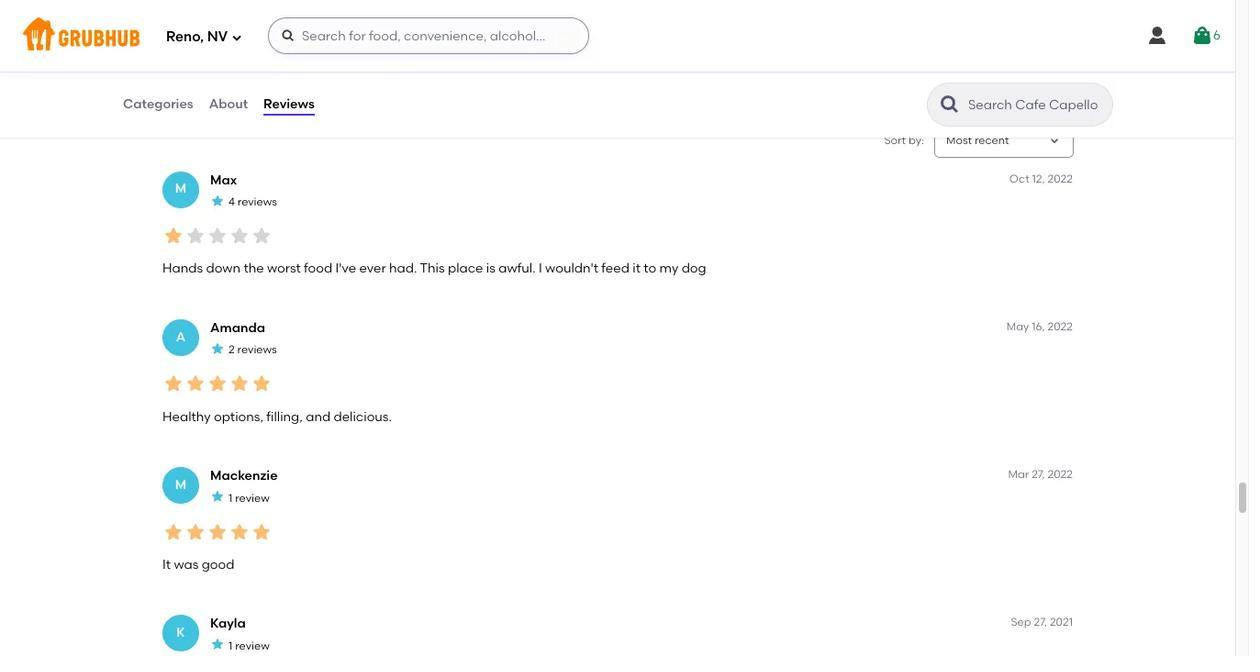 Task type: locate. For each thing, give the bounding box(es) containing it.
1 vertical spatial 2022
[[1048, 320, 1074, 333]]

m left max
[[175, 181, 187, 197]]

2022 right 16,
[[1048, 320, 1074, 333]]

2022
[[1048, 172, 1074, 185], [1048, 320, 1074, 333], [1048, 468, 1074, 481]]

1 1 from the top
[[229, 492, 233, 505]]

ever
[[360, 261, 386, 277]]

90 up good
[[174, 23, 189, 39]]

amanda
[[210, 320, 265, 336]]

90 on time delivery
[[261, 23, 303, 74]]

food left 'i've'
[[304, 261, 333, 277]]

by:
[[909, 134, 925, 147]]

1 reviews from the top
[[238, 196, 277, 209]]

2 reviews from the top
[[237, 344, 277, 357]]

food right good
[[206, 43, 231, 56]]

2 reviews
[[229, 344, 277, 357]]

2022 for delicious.
[[1048, 320, 1074, 333]]

27, for kayla
[[1035, 616, 1048, 629]]

food
[[206, 43, 231, 56], [304, 261, 333, 277]]

nv
[[207, 28, 228, 45]]

worst
[[267, 261, 301, 277]]

reviews right 2
[[237, 344, 277, 357]]

about button
[[208, 72, 249, 138]]

1 m from the top
[[175, 181, 187, 197]]

0 vertical spatial reviews
[[238, 196, 277, 209]]

svg image
[[281, 28, 296, 43]]

2 horizontal spatial svg image
[[1192, 25, 1214, 47]]

90 good food
[[174, 23, 231, 56]]

order
[[347, 61, 376, 74]]

6 button
[[1192, 19, 1221, 52]]

k
[[177, 625, 185, 641]]

90 up on
[[261, 23, 276, 39]]

27, right sep
[[1035, 616, 1048, 629]]

2 review from the top
[[235, 640, 270, 653]]

m left mackenzie
[[175, 477, 187, 493]]

27,
[[1032, 468, 1046, 481], [1035, 616, 1048, 629]]

it
[[163, 557, 171, 573]]

good
[[202, 557, 235, 573]]

had.
[[389, 261, 417, 277]]

1 vertical spatial 1 review
[[229, 640, 270, 653]]

2022 right mar
[[1048, 468, 1074, 481]]

90 for 90 good food
[[174, 23, 189, 39]]

1 horizontal spatial 90
[[261, 23, 276, 39]]

1 2022 from the top
[[1048, 172, 1074, 185]]

review
[[235, 492, 270, 505], [235, 640, 270, 653]]

a
[[176, 329, 186, 345]]

2 90 from the left
[[261, 23, 276, 39]]

most recent
[[947, 134, 1010, 147]]

svg image
[[1147, 25, 1169, 47], [1192, 25, 1214, 47], [231, 32, 242, 43]]

m
[[175, 181, 187, 197], [175, 477, 187, 493]]

search icon image
[[940, 94, 962, 116]]

Search for food, convenience, alcohol... search field
[[268, 17, 590, 54]]

1 review
[[229, 492, 270, 505], [229, 640, 270, 653]]

98 correct order
[[347, 23, 389, 74]]

delicious.
[[334, 409, 392, 425]]

1 review down kayla
[[229, 640, 270, 653]]

mar 27, 2022
[[1009, 468, 1074, 481]]

2 vertical spatial 2022
[[1048, 468, 1074, 481]]

90 inside 90 on time delivery
[[261, 23, 276, 39]]

about
[[209, 96, 248, 112]]

categories
[[123, 96, 193, 112]]

2 1 review from the top
[[229, 640, 270, 653]]

0 horizontal spatial food
[[206, 43, 231, 56]]

1 for kayla
[[229, 640, 233, 653]]

filling,
[[267, 409, 303, 425]]

1 1 review from the top
[[229, 492, 270, 505]]

options,
[[214, 409, 264, 425]]

to
[[644, 261, 657, 277]]

90 inside 90 good food
[[174, 23, 189, 39]]

2 2022 from the top
[[1048, 320, 1074, 333]]

this
[[420, 261, 445, 277]]

star icon image
[[210, 194, 225, 208], [163, 225, 185, 247], [185, 225, 207, 247], [207, 225, 229, 247], [229, 225, 251, 247], [251, 225, 273, 247], [210, 342, 225, 356], [163, 373, 185, 395], [185, 373, 207, 395], [207, 373, 229, 395], [229, 373, 251, 395], [251, 373, 273, 395], [210, 490, 225, 504], [163, 521, 185, 543], [185, 521, 207, 543], [207, 521, 229, 543], [229, 521, 251, 543], [251, 521, 273, 543], [210, 638, 225, 652]]

dog
[[682, 261, 707, 277]]

1 down mackenzie
[[229, 492, 233, 505]]

2022 for food
[[1048, 172, 1074, 185]]

27, right mar
[[1032, 468, 1046, 481]]

0 vertical spatial review
[[235, 492, 270, 505]]

caret down icon image
[[1048, 134, 1063, 149]]

0 vertical spatial 2022
[[1048, 172, 1074, 185]]

6
[[1214, 27, 1221, 43]]

sort
[[885, 134, 907, 147]]

0 vertical spatial 27,
[[1032, 468, 1046, 481]]

1 down kayla
[[229, 640, 233, 653]]

reviews right the 4
[[238, 196, 277, 209]]

svg image inside 6 'button'
[[1192, 25, 1214, 47]]

awful.
[[499, 261, 536, 277]]

0 vertical spatial m
[[175, 181, 187, 197]]

1 horizontal spatial food
[[304, 261, 333, 277]]

0 horizontal spatial 90
[[174, 23, 189, 39]]

90
[[174, 23, 189, 39], [261, 23, 276, 39]]

1 90 from the left
[[174, 23, 189, 39]]

0 vertical spatial 1 review
[[229, 492, 270, 505]]

most
[[947, 134, 973, 147]]

1 vertical spatial m
[[175, 477, 187, 493]]

1 vertical spatial reviews
[[237, 344, 277, 357]]

reviews
[[238, 196, 277, 209], [237, 344, 277, 357]]

1
[[229, 492, 233, 505], [229, 640, 233, 653]]

reviews button
[[263, 72, 316, 138]]

hands down the worst food i've ever had. this place is awful. i wouldn't feed it to my dog
[[163, 261, 707, 277]]

1 vertical spatial 1
[[229, 640, 233, 653]]

1 review from the top
[[235, 492, 270, 505]]

delivery
[[261, 61, 302, 74]]

0 vertical spatial food
[[206, 43, 231, 56]]

review down kayla
[[235, 640, 270, 653]]

0 vertical spatial 1
[[229, 492, 233, 505]]

2 m from the top
[[175, 477, 187, 493]]

review down mackenzie
[[235, 492, 270, 505]]

sort by:
[[885, 134, 925, 147]]

1 vertical spatial review
[[235, 640, 270, 653]]

2 1 from the top
[[229, 640, 233, 653]]

1 review down mackenzie
[[229, 492, 270, 505]]

1 vertical spatial 27,
[[1035, 616, 1048, 629]]

mar
[[1009, 468, 1030, 481]]

2022 right "12,"
[[1048, 172, 1074, 185]]



Task type: describe. For each thing, give the bounding box(es) containing it.
on
[[261, 43, 277, 56]]

may 16, 2022
[[1007, 320, 1074, 333]]

Sort by: field
[[947, 133, 1010, 149]]

correct
[[347, 43, 389, 56]]

down
[[206, 261, 241, 277]]

12,
[[1033, 172, 1046, 185]]

2021
[[1051, 616, 1074, 629]]

good
[[174, 43, 204, 56]]

i
[[539, 261, 543, 277]]

sep 27, 2021
[[1012, 616, 1074, 629]]

max
[[210, 172, 237, 188]]

time
[[279, 43, 303, 56]]

is
[[487, 261, 496, 277]]

reviews
[[264, 96, 315, 112]]

27, for mackenzie
[[1032, 468, 1046, 481]]

wouldn't
[[546, 261, 599, 277]]

place
[[448, 261, 484, 277]]

feed
[[602, 261, 630, 277]]

reviews for amanda
[[237, 344, 277, 357]]

reviews for max
[[238, 196, 277, 209]]

was
[[174, 557, 199, 573]]

1 review for kayla
[[229, 640, 270, 653]]

2
[[229, 344, 235, 357]]

oct
[[1010, 172, 1030, 185]]

oct 12, 2022
[[1010, 172, 1074, 185]]

it was good
[[163, 557, 235, 573]]

1 horizontal spatial svg image
[[1147, 25, 1169, 47]]

1 vertical spatial food
[[304, 261, 333, 277]]

m for mackenzie
[[175, 477, 187, 493]]

may
[[1007, 320, 1030, 333]]

main navigation navigation
[[0, 0, 1236, 72]]

review for kayla
[[235, 640, 270, 653]]

3 2022 from the top
[[1048, 468, 1074, 481]]

the
[[244, 261, 264, 277]]

healthy options, filling, and delicious.
[[163, 409, 392, 425]]

0 horizontal spatial svg image
[[231, 32, 242, 43]]

sep
[[1012, 616, 1032, 629]]

categories button
[[122, 72, 194, 138]]

98
[[347, 23, 363, 39]]

and
[[306, 409, 331, 425]]

it
[[633, 261, 641, 277]]

90 for 90 on time delivery
[[261, 23, 276, 39]]

1 review for mackenzie
[[229, 492, 270, 505]]

recent
[[975, 134, 1010, 147]]

m for max
[[175, 181, 187, 197]]

reno,
[[166, 28, 204, 45]]

review for mackenzie
[[235, 492, 270, 505]]

Search Cafe Capello search field
[[967, 96, 1108, 114]]

my
[[660, 261, 679, 277]]

food inside 90 good food
[[206, 43, 231, 56]]

i've
[[336, 261, 356, 277]]

kayla
[[210, 616, 246, 632]]

mackenzie
[[210, 468, 278, 484]]

16,
[[1033, 320, 1046, 333]]

4 reviews
[[229, 196, 277, 209]]

hands
[[163, 261, 203, 277]]

healthy
[[163, 409, 211, 425]]

4
[[229, 196, 235, 209]]

reno, nv
[[166, 28, 228, 45]]

1 for mackenzie
[[229, 492, 233, 505]]



Task type: vqa. For each thing, say whether or not it's contained in the screenshot.
4.5 (242)
no



